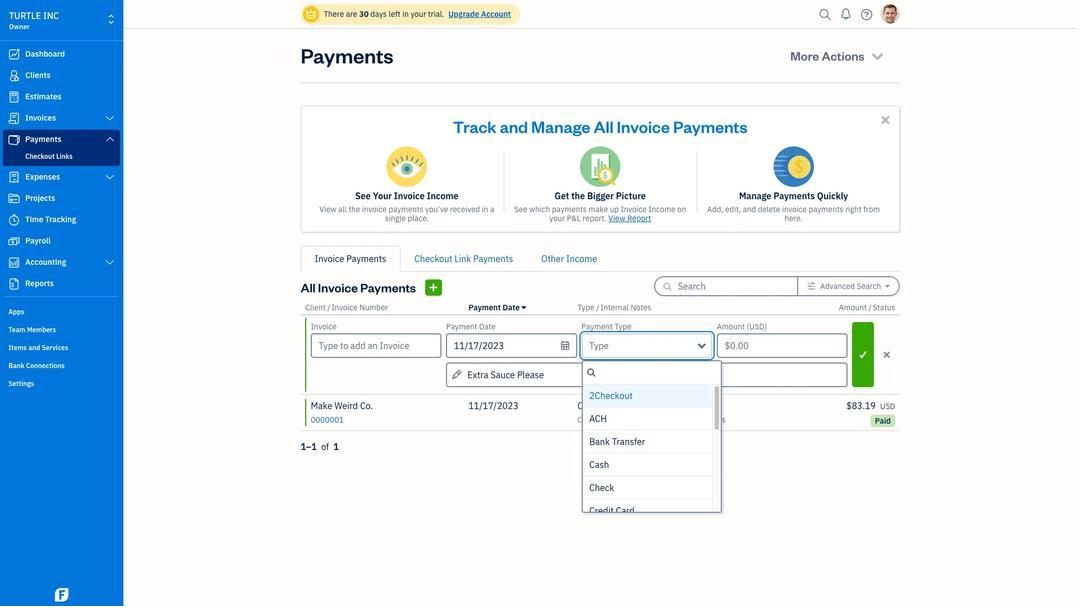 Task type: describe. For each thing, give the bounding box(es) containing it.
report
[[628, 213, 652, 223]]

1
[[334, 441, 339, 452]]

from
[[864, 204, 881, 214]]

checkout for checkout link payments
[[415, 253, 453, 264]]

dashboard
[[25, 49, 65, 59]]

income inside other income link
[[567, 253, 598, 264]]

timer image
[[7, 214, 21, 226]]

Search text field
[[678, 277, 779, 295]]

save image
[[854, 348, 873, 362]]

picture
[[616, 190, 646, 202]]

payments for income
[[389, 204, 424, 214]]

caretdown image inside payment date 'button'
[[522, 303, 526, 312]]

your
[[373, 190, 392, 202]]

checkout for checkout links
[[25, 152, 55, 161]]

on
[[678, 204, 687, 214]]

crown image
[[305, 8, 317, 20]]

expenses
[[25, 172, 60, 182]]

(usd)
[[747, 322, 768, 332]]

make
[[589, 204, 608, 214]]

projects link
[[3, 189, 120, 209]]

income inside see which payments make up invoice income on your p&l report.
[[649, 204, 676, 214]]

payment image
[[7, 134, 21, 145]]

invoice inside 'see your invoice income view all the invoice payments you've received in a single place.'
[[394, 190, 425, 202]]

close image
[[880, 113, 893, 126]]

connections
[[26, 362, 65, 370]]

bank for bank connections
[[8, 362, 24, 370]]

transfer
[[612, 436, 646, 447]]

notifications image
[[838, 3, 855, 25]]

all
[[339, 204, 347, 214]]

tracking
[[45, 214, 76, 225]]

income inside 'see your invoice income view all the invoice payments you've received in a single place.'
[[427, 190, 459, 202]]

accounting link
[[3, 253, 120, 273]]

all invoice payments
[[301, 280, 416, 295]]

upgrade
[[449, 9, 480, 19]]

30
[[359, 9, 369, 19]]

place.
[[408, 213, 429, 223]]

add a new payment image
[[429, 280, 439, 294]]

and for services
[[28, 344, 40, 352]]

invoice payments
[[315, 253, 387, 264]]

items and services link
[[3, 339, 120, 356]]

get the bigger picture image
[[580, 147, 621, 187]]

checkout link payments
[[415, 253, 514, 264]]

Invoice text field
[[312, 335, 441, 357]]

list box containing 2checkout
[[583, 385, 721, 523]]

estimate image
[[7, 91, 21, 103]]

clients link
[[3, 66, 120, 86]]

chart image
[[7, 257, 21, 268]]

view report
[[609, 213, 652, 223]]

report.
[[583, 213, 607, 223]]

team members link
[[3, 321, 120, 338]]

more
[[791, 48, 820, 63]]

apps link
[[3, 303, 120, 320]]

payment down payment date 'button'
[[446, 322, 478, 332]]

expenses link
[[3, 167, 120, 187]]

more actions button
[[781, 42, 896, 69]]

notes
[[631, 303, 652, 313]]

days
[[371, 9, 387, 19]]

invoice for your
[[362, 204, 387, 214]]

apps
[[8, 308, 24, 316]]

see which payments make up invoice income on your p&l report.
[[515, 204, 687, 223]]

invoice image
[[7, 113, 21, 124]]

items
[[8, 344, 27, 352]]

number
[[360, 303, 388, 313]]

wants
[[614, 415, 635, 425]]

/ for internal
[[597, 303, 600, 313]]

1–1 of 1
[[301, 441, 339, 452]]

type for type
[[590, 340, 609, 351]]

received
[[450, 204, 480, 214]]

type button
[[578, 303, 595, 313]]

accounting
[[25, 257, 66, 267]]

advanced search
[[821, 281, 882, 291]]

report image
[[7, 278, 21, 290]]

other income link
[[528, 246, 612, 272]]

settings image
[[808, 282, 817, 291]]

your inside see which payments make up invoice income on your p&l report.
[[550, 213, 565, 223]]

/ for status
[[869, 303, 872, 313]]

payments inside main element
[[25, 134, 61, 144]]

which
[[530, 204, 550, 214]]

type for type / internal notes
[[578, 303, 595, 313]]

and inside manage payments quickly add, edit, and delete invoice payments right from here.
[[743, 204, 757, 214]]

payments inside see which payments make up invoice income on your p&l report.
[[552, 204, 587, 214]]

edit,
[[726, 204, 741, 214]]

1 vertical spatial date
[[479, 322, 496, 332]]

manage payments quickly image
[[774, 147, 814, 187]]

1 vertical spatial type
[[615, 322, 632, 332]]

bank for bank transfer
[[590, 436, 610, 447]]

weird
[[335, 400, 358, 411]]

see for your
[[355, 190, 371, 202]]

invoices link
[[3, 108, 120, 129]]

Payment date in MM/DD/YYYY format text field
[[446, 333, 577, 358]]

bank connections link
[[3, 357, 120, 374]]

Search search field
[[583, 366, 721, 379]]

$83.19
[[847, 400, 876, 411]]

pay
[[646, 415, 659, 425]]

0 vertical spatial manage
[[532, 116, 591, 137]]

search
[[857, 281, 882, 291]]

account
[[481, 9, 511, 19]]

other income
[[542, 253, 598, 264]]

to
[[637, 415, 644, 425]]

p&l
[[567, 213, 581, 223]]

payments link
[[3, 130, 120, 150]]

kroons
[[701, 415, 726, 425]]

you've
[[426, 204, 448, 214]]

co.
[[360, 400, 373, 411]]

dashboard image
[[7, 49, 21, 60]]

time tracking link
[[3, 210, 120, 230]]

services
[[42, 344, 68, 352]]

clients
[[25, 70, 51, 80]]

make weird co. 0000001
[[311, 400, 373, 425]]

credit
[[590, 505, 614, 516]]

a
[[490, 204, 495, 214]]

other
[[542, 253, 564, 264]]

settings
[[8, 379, 34, 388]]

manage inside manage payments quickly add, edit, and delete invoice payments right from here.
[[739, 190, 772, 202]]

settings link
[[3, 375, 120, 392]]

members
[[27, 326, 56, 334]]



Task type: locate. For each thing, give the bounding box(es) containing it.
0 vertical spatial checkout
[[25, 152, 55, 161]]

add,
[[708, 204, 724, 214]]

0 vertical spatial income
[[427, 190, 459, 202]]

reports
[[25, 278, 54, 289]]

bank inside main element
[[8, 362, 24, 370]]

1 horizontal spatial view
[[609, 213, 626, 223]]

payments inside manage payments quickly add, edit, and delete invoice payments right from here.
[[809, 204, 844, 214]]

customer
[[578, 415, 612, 425]]

1 horizontal spatial and
[[500, 116, 528, 137]]

view inside 'see your invoice income view all the invoice payments you've received in a single place.'
[[320, 204, 337, 214]]

type down internal
[[615, 322, 632, 332]]

client / invoice number
[[305, 303, 388, 313]]

team
[[8, 326, 25, 334]]

1 vertical spatial bank
[[590, 436, 610, 447]]

cash customer wants to pay in estonian kroons
[[578, 400, 726, 425]]

2 vertical spatial type
[[590, 340, 609, 351]]

client image
[[7, 70, 21, 81]]

chevron large down image for expenses
[[105, 173, 115, 182]]

chevrondown image
[[870, 48, 886, 63]]

0 horizontal spatial amount
[[717, 322, 745, 332]]

view right make
[[609, 213, 626, 223]]

1 vertical spatial caretdown image
[[522, 303, 526, 312]]

0 vertical spatial cash
[[578, 400, 598, 411]]

see your invoice income image
[[387, 147, 427, 187]]

and right track
[[500, 116, 528, 137]]

check
[[590, 482, 615, 493]]

amount button
[[839, 303, 867, 313]]

your
[[411, 9, 427, 19], [550, 213, 565, 223]]

/ right client on the left of page
[[328, 303, 331, 313]]

see left which
[[515, 204, 528, 214]]

1 vertical spatial payment date
[[446, 322, 496, 332]]

2 vertical spatial in
[[661, 415, 667, 425]]

bank
[[8, 362, 24, 370], [590, 436, 610, 447]]

1 horizontal spatial date
[[503, 303, 520, 313]]

payment down type button
[[582, 322, 613, 332]]

right
[[846, 204, 862, 214]]

1 vertical spatial amount
[[717, 322, 745, 332]]

your left p&l
[[550, 213, 565, 223]]

checkout up add a new payment image
[[415, 253, 453, 264]]

income up the 'you've'
[[427, 190, 459, 202]]

Amount (USD) text field
[[717, 333, 848, 358]]

invoice for payments
[[783, 204, 807, 214]]

in inside 'see your invoice income view all the invoice payments you've received in a single place.'
[[482, 204, 489, 214]]

0 vertical spatial payment date
[[469, 303, 520, 313]]

0 vertical spatial in
[[403, 9, 409, 19]]

payments down quickly
[[809, 204, 844, 214]]

2 vertical spatial and
[[28, 344, 40, 352]]

payroll link
[[3, 231, 120, 251]]

date down payment date 'button'
[[479, 322, 496, 332]]

0 horizontal spatial invoice
[[362, 204, 387, 214]]

see inside see which payments make up invoice income on your p&l report.
[[515, 204, 528, 214]]

2 chevron large down image from the top
[[105, 173, 115, 182]]

payments down get
[[552, 204, 587, 214]]

1 horizontal spatial caretdown image
[[886, 282, 890, 291]]

0 horizontal spatial view
[[320, 204, 337, 214]]

caretdown image inside "advanced search" dropdown button
[[886, 282, 890, 291]]

track
[[453, 116, 497, 137]]

in left a
[[482, 204, 489, 214]]

invoice inside see which payments make up invoice income on your p&l report.
[[621, 204, 647, 214]]

caretdown image right search
[[886, 282, 890, 291]]

chevron large down image inside expenses link
[[105, 173, 115, 182]]

go to help image
[[858, 6, 876, 23]]

2 horizontal spatial /
[[869, 303, 872, 313]]

there are 30 days left in your trial. upgrade account
[[324, 9, 511, 19]]

0 horizontal spatial the
[[349, 204, 360, 214]]

checkout inside the 'checkout links' "link"
[[25, 152, 55, 161]]

type down payment type
[[590, 340, 609, 351]]

checkout links link
[[5, 150, 118, 163]]

1 horizontal spatial your
[[550, 213, 565, 223]]

link
[[455, 253, 471, 264]]

freshbooks image
[[53, 588, 71, 602]]

all up get the bigger picture
[[594, 116, 614, 137]]

1 horizontal spatial in
[[482, 204, 489, 214]]

dashboard link
[[3, 44, 120, 65]]

make
[[311, 400, 333, 411]]

1 vertical spatial manage
[[739, 190, 772, 202]]

0 vertical spatial amount
[[839, 303, 867, 313]]

2 horizontal spatial and
[[743, 204, 757, 214]]

3 chevron large down image from the top
[[105, 258, 115, 267]]

0 horizontal spatial all
[[301, 280, 316, 295]]

see for which
[[515, 204, 528, 214]]

cash for cash
[[590, 459, 610, 470]]

0 horizontal spatial checkout
[[25, 152, 55, 161]]

0 horizontal spatial in
[[403, 9, 409, 19]]

in
[[403, 9, 409, 19], [482, 204, 489, 214], [661, 415, 667, 425]]

0 vertical spatial chevron large down image
[[105, 114, 115, 123]]

payment date
[[469, 303, 520, 313], [446, 322, 496, 332]]

invoice inside manage payments quickly add, edit, and delete invoice payments right from here.
[[783, 204, 807, 214]]

1 horizontal spatial bank
[[590, 436, 610, 447]]

track and manage all invoice payments
[[453, 116, 748, 137]]

0 horizontal spatial bank
[[8, 362, 24, 370]]

payments inside 'see your invoice income view all the invoice payments you've received in a single place.'
[[389, 204, 424, 214]]

1 vertical spatial cash
[[590, 459, 610, 470]]

1 horizontal spatial manage
[[739, 190, 772, 202]]

amount
[[839, 303, 867, 313], [717, 322, 745, 332]]

of
[[321, 441, 329, 452]]

left
[[389, 9, 401, 19]]

list box
[[583, 385, 721, 523]]

1 / from the left
[[328, 303, 331, 313]]

owner
[[9, 22, 30, 31]]

0 vertical spatial the
[[572, 190, 585, 202]]

/ left status
[[869, 303, 872, 313]]

bank connections
[[8, 362, 65, 370]]

0 vertical spatial see
[[355, 190, 371, 202]]

1 horizontal spatial the
[[572, 190, 585, 202]]

1 vertical spatial your
[[550, 213, 565, 223]]

internal
[[601, 303, 629, 313]]

view left all at the left
[[320, 204, 337, 214]]

estonian
[[669, 415, 699, 425]]

payments
[[389, 204, 424, 214], [552, 204, 587, 214], [809, 204, 844, 214]]

invoice inside 'see your invoice income view all the invoice payments you've received in a single place.'
[[362, 204, 387, 214]]

more actions
[[791, 48, 865, 63]]

1 vertical spatial the
[[349, 204, 360, 214]]

0 horizontal spatial and
[[28, 344, 40, 352]]

0 vertical spatial caretdown image
[[886, 282, 890, 291]]

1 vertical spatial income
[[649, 204, 676, 214]]

paid
[[876, 416, 891, 426]]

in for cash
[[661, 415, 667, 425]]

type
[[578, 303, 595, 313], [615, 322, 632, 332], [590, 340, 609, 351]]

advanced search button
[[799, 277, 899, 295]]

1 horizontal spatial payments
[[552, 204, 587, 214]]

chevron large down image up reports link
[[105, 258, 115, 267]]

0000001
[[311, 415, 344, 425]]

cancel image
[[878, 348, 897, 362]]

the right get
[[572, 190, 585, 202]]

0 horizontal spatial /
[[328, 303, 331, 313]]

caretdown image up payment date in mm/dd/yyyy format "text field"
[[522, 303, 526, 312]]

estimates link
[[3, 87, 120, 107]]

amount / status
[[839, 303, 896, 313]]

the inside 'see your invoice income view all the invoice payments you've received in a single place.'
[[349, 204, 360, 214]]

caretdown image
[[886, 282, 890, 291], [522, 303, 526, 312]]

1 chevron large down image from the top
[[105, 114, 115, 123]]

0 vertical spatial date
[[503, 303, 520, 313]]

income left the on
[[649, 204, 676, 214]]

1 vertical spatial in
[[482, 204, 489, 214]]

2 payments from the left
[[552, 204, 587, 214]]

chevron large down image for invoices
[[105, 114, 115, 123]]

0 vertical spatial and
[[500, 116, 528, 137]]

1 invoice from the left
[[362, 204, 387, 214]]

1 vertical spatial chevron large down image
[[105, 173, 115, 182]]

0 horizontal spatial your
[[411, 9, 427, 19]]

2 / from the left
[[597, 303, 600, 313]]

type button
[[582, 333, 713, 358]]

amount left (usd) at the bottom
[[717, 322, 745, 332]]

your left trial.
[[411, 9, 427, 19]]

main element
[[0, 0, 152, 606]]

0 horizontal spatial caretdown image
[[522, 303, 526, 312]]

1 horizontal spatial /
[[597, 303, 600, 313]]

1 horizontal spatial invoice
[[783, 204, 807, 214]]

invoice
[[617, 116, 670, 137], [394, 190, 425, 202], [621, 204, 647, 214], [315, 253, 345, 264], [318, 280, 358, 295], [332, 303, 358, 313], [311, 322, 337, 332]]

usd
[[881, 401, 896, 411]]

payment date down payment date 'button'
[[446, 322, 496, 332]]

0 horizontal spatial income
[[427, 190, 459, 202]]

bank transfer
[[590, 436, 646, 447]]

3 / from the left
[[869, 303, 872, 313]]

delete
[[758, 204, 781, 214]]

checkout
[[25, 152, 55, 161], [415, 253, 453, 264]]

/ right type button
[[597, 303, 600, 313]]

type inside type dropdown button
[[590, 340, 609, 351]]

manage
[[532, 116, 591, 137], [739, 190, 772, 202]]

payment up payment date in mm/dd/yyyy format "text field"
[[469, 303, 501, 313]]

search image
[[817, 6, 835, 23]]

and inside main element
[[28, 344, 40, 352]]

0 vertical spatial your
[[411, 9, 427, 19]]

get the bigger picture
[[555, 190, 646, 202]]

time tracking
[[25, 214, 76, 225]]

payments inside manage payments quickly add, edit, and delete invoice payments right from here.
[[774, 190, 816, 202]]

invoice payments link
[[301, 246, 401, 272]]

1 horizontal spatial see
[[515, 204, 528, 214]]

in inside cash customer wants to pay in estonian kroons
[[661, 415, 667, 425]]

1 vertical spatial all
[[301, 280, 316, 295]]

2 vertical spatial chevron large down image
[[105, 258, 115, 267]]

2 horizontal spatial payments
[[809, 204, 844, 214]]

cash
[[578, 400, 598, 411], [590, 459, 610, 470]]

in for there
[[403, 9, 409, 19]]

2 vertical spatial income
[[567, 253, 598, 264]]

cash up customer
[[578, 400, 598, 411]]

cash up check
[[590, 459, 610, 470]]

1 horizontal spatial amount
[[839, 303, 867, 313]]

there
[[324, 9, 344, 19]]

project image
[[7, 193, 21, 204]]

see left your
[[355, 190, 371, 202]]

and right edit,
[[743, 204, 757, 214]]

payments down your
[[389, 204, 424, 214]]

turtle inc owner
[[9, 10, 59, 31]]

chevron large down image inside accounting 'link'
[[105, 258, 115, 267]]

0000001 link
[[311, 414, 344, 425]]

/ for invoice
[[328, 303, 331, 313]]

manage payments quickly add, edit, and delete invoice payments right from here.
[[708, 190, 881, 223]]

0 vertical spatial all
[[594, 116, 614, 137]]

0 horizontal spatial manage
[[532, 116, 591, 137]]

client
[[305, 303, 326, 313]]

2checkout
[[590, 390, 633, 401]]

checkout inside checkout link payments link
[[415, 253, 453, 264]]

3 payments from the left
[[809, 204, 844, 214]]

1 horizontal spatial all
[[594, 116, 614, 137]]

all up client on the left of page
[[301, 280, 316, 295]]

in right left
[[403, 9, 409, 19]]

income right other
[[567, 253, 598, 264]]

bigger
[[588, 190, 614, 202]]

checkout up expenses at left
[[25, 152, 55, 161]]

turtle
[[9, 10, 41, 21]]

11/17/2023
[[469, 400, 519, 411]]

1 payments from the left
[[389, 204, 424, 214]]

card
[[616, 505, 635, 516]]

0 horizontal spatial see
[[355, 190, 371, 202]]

payment
[[469, 303, 501, 313], [446, 322, 478, 332], [582, 322, 613, 332]]

here.
[[785, 213, 803, 223]]

2 horizontal spatial income
[[649, 204, 676, 214]]

money image
[[7, 236, 21, 247]]

chevron large down image
[[105, 114, 115, 123], [105, 173, 115, 182], [105, 258, 115, 267]]

quickly
[[818, 190, 849, 202]]

payroll
[[25, 236, 51, 246]]

the right all at the left
[[349, 204, 360, 214]]

type up payment type
[[578, 303, 595, 313]]

bank down items
[[8, 362, 24, 370]]

1 vertical spatial checkout
[[415, 253, 453, 264]]

Notes (Optional) text field
[[446, 363, 848, 387]]

status
[[873, 303, 896, 313]]

payment date button
[[469, 303, 526, 313]]

cash inside list box
[[590, 459, 610, 470]]

invoice down your
[[362, 204, 387, 214]]

amount for amount / status
[[839, 303, 867, 313]]

1–1
[[301, 441, 317, 452]]

and for manage
[[500, 116, 528, 137]]

in right pay
[[661, 415, 667, 425]]

payment date up payment date in mm/dd/yyyy format "text field"
[[469, 303, 520, 313]]

expense image
[[7, 172, 21, 183]]

payment type
[[582, 322, 632, 332]]

0 vertical spatial bank
[[8, 362, 24, 370]]

bank inside list box
[[590, 436, 610, 447]]

team members
[[8, 326, 56, 334]]

1 horizontal spatial income
[[567, 253, 598, 264]]

get
[[555, 190, 570, 202]]

bank down customer
[[590, 436, 610, 447]]

1 vertical spatial see
[[515, 204, 528, 214]]

invoice right delete
[[783, 204, 807, 214]]

chevron large down image
[[105, 135, 115, 144]]

2 invoice from the left
[[783, 204, 807, 214]]

0 horizontal spatial payments
[[389, 204, 424, 214]]

2 horizontal spatial in
[[661, 415, 667, 425]]

chevron large down image for accounting
[[105, 258, 115, 267]]

date up payment date in mm/dd/yyyy format "text field"
[[503, 303, 520, 313]]

cash for cash customer wants to pay in estonian kroons
[[578, 400, 598, 411]]

chevron large down image down chevron large down icon
[[105, 173, 115, 182]]

0 vertical spatial type
[[578, 303, 595, 313]]

cash inside cash customer wants to pay in estonian kroons
[[578, 400, 598, 411]]

1 vertical spatial and
[[743, 204, 757, 214]]

advanced
[[821, 281, 856, 291]]

amount for amount (usd)
[[717, 322, 745, 332]]

payments for add,
[[809, 204, 844, 214]]

0 horizontal spatial date
[[479, 322, 496, 332]]

and right items
[[28, 344, 40, 352]]

1 horizontal spatial checkout
[[415, 253, 453, 264]]

amount down advanced search
[[839, 303, 867, 313]]

estimates
[[25, 91, 62, 102]]

links
[[56, 152, 73, 161]]

chevron large down image up chevron large down icon
[[105, 114, 115, 123]]

see inside 'see your invoice income view all the invoice payments you've received in a single place.'
[[355, 190, 371, 202]]



Task type: vqa. For each thing, say whether or not it's contained in the screenshot.
the Manage Payments Quickly Add, edit, and delete invoice payments right from here.
yes



